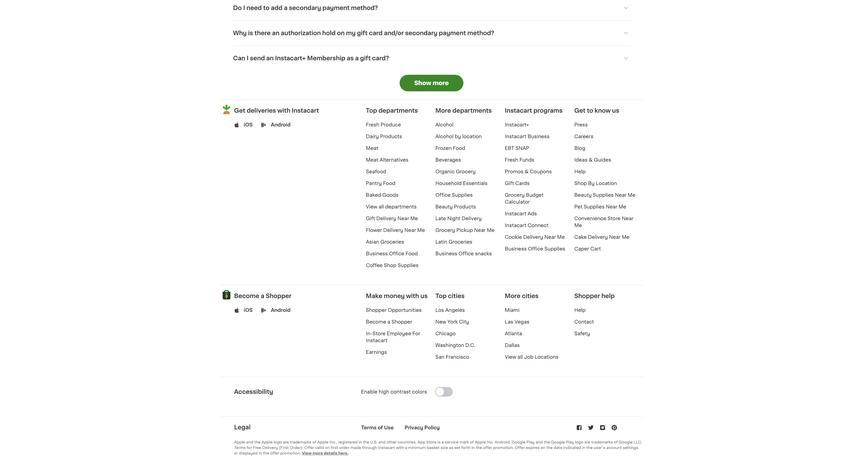 Task type: vqa. For each thing, say whether or not it's contained in the screenshot.
the Coupons on the right top
yes



Task type: locate. For each thing, give the bounding box(es) containing it.
meat for meat link
[[366, 146, 379, 151]]

0 vertical spatial android link
[[271, 121, 291, 128]]

1 groceries from the left
[[381, 240, 404, 245]]

3 apple from the left
[[318, 441, 329, 445]]

food
[[453, 146, 466, 151], [383, 181, 396, 186], [406, 251, 418, 256]]

1 vertical spatial with
[[406, 294, 419, 299]]

fresh down ebt
[[505, 158, 519, 162]]

offer down the (first
[[270, 452, 280, 456]]

on up view more details here. link
[[325, 446, 330, 450]]

calculator
[[505, 200, 530, 205]]

accessibility
[[234, 389, 273, 395]]

& right the ideas at the right top of the page
[[589, 158, 593, 162]]

1 horizontal spatial gift
[[505, 181, 514, 186]]

offer down inc.
[[483, 446, 493, 450]]

gift inside "dropdown button"
[[357, 30, 368, 36]]

more inside show more button
[[433, 80, 449, 86]]

offer
[[483, 446, 493, 450], [270, 452, 280, 456]]

1 instacart shopper app logo image from the top
[[221, 104, 232, 115]]

in right 'forth'
[[472, 446, 475, 450]]

fresh
[[366, 123, 380, 127], [505, 158, 519, 162]]

me
[[628, 193, 636, 198], [619, 205, 627, 209], [411, 216, 418, 221], [575, 223, 582, 228], [418, 228, 425, 233], [487, 228, 495, 233], [558, 235, 565, 240], [622, 235, 630, 240]]

promotion. down android,
[[494, 446, 514, 450]]

more
[[436, 108, 451, 114], [505, 294, 521, 299]]

top up los
[[436, 294, 447, 299]]

1 horizontal spatial to
[[587, 108, 594, 114]]

2 meat from the top
[[366, 158, 379, 162]]

1 vertical spatial top
[[436, 294, 447, 299]]

near inside the convenience store near me
[[622, 216, 634, 221]]

add
[[271, 5, 283, 11]]

2 trademarks from the left
[[592, 441, 613, 445]]

1 meat from the top
[[366, 146, 379, 151]]

meat down meat link
[[366, 158, 379, 162]]

2 horizontal spatial and
[[536, 441, 543, 445]]

cake delivery near me link
[[575, 235, 630, 240]]

grocery for grocery pickup near me
[[436, 228, 455, 233]]

view more details here.
[[302, 452, 349, 456]]

coffee shop supplies
[[366, 263, 419, 268]]

2 groceries from the left
[[449, 240, 473, 245]]

me for flower delivery near me
[[418, 228, 425, 233]]

2 get from the left
[[575, 108, 586, 114]]

products for beauty products
[[454, 205, 476, 209]]

with down countries.
[[396, 446, 404, 450]]

pet supplies near me link
[[575, 205, 627, 209]]

i
[[243, 5, 245, 11], [247, 56, 249, 61]]

0 horizontal spatial to
[[263, 5, 270, 11]]

0 horizontal spatial get
[[234, 108, 245, 114]]

fresh for fresh funds
[[505, 158, 519, 162]]

francisco
[[446, 355, 470, 360]]

the
[[254, 441, 261, 445], [363, 441, 369, 445], [544, 441, 550, 445], [476, 446, 482, 450], [547, 446, 553, 450], [587, 446, 593, 450], [263, 452, 269, 456]]

0 vertical spatial all
[[379, 205, 384, 209]]

products up late night delivery in the top right of the page
[[454, 205, 476, 209]]

0 horizontal spatial google
[[512, 441, 526, 445]]

1 horizontal spatial i
[[247, 56, 249, 61]]

payment down do i need to add a secondary payment method? dropdown button
[[439, 30, 466, 36]]

los
[[436, 308, 444, 313]]

more right show
[[433, 80, 449, 86]]

2 horizontal spatial with
[[406, 294, 419, 299]]

1 get from the left
[[234, 108, 245, 114]]

google up settings
[[619, 441, 633, 445]]

pet supplies near me
[[575, 205, 627, 209]]

0 horizontal spatial more
[[313, 452, 323, 456]]

instacart inside in-store employee for instacart
[[366, 338, 388, 343]]

1 vertical spatial products
[[454, 205, 476, 209]]

1 horizontal spatial us
[[613, 108, 620, 114]]

organic
[[436, 169, 455, 174]]

0 horizontal spatial payment
[[323, 5, 350, 11]]

ios app store logo image for get deliveries with instacart
[[234, 122, 239, 128]]

&
[[589, 158, 593, 162], [525, 169, 529, 174]]

groceries up 'business office snacks'
[[449, 240, 473, 245]]

on
[[337, 30, 345, 36], [325, 446, 330, 450], [541, 446, 546, 450]]

terms up or
[[234, 446, 246, 450]]

1 horizontal spatial top
[[436, 294, 447, 299]]

2 vertical spatial store
[[427, 441, 437, 445]]

view for view all job locations
[[505, 355, 517, 360]]

2 ios app store logo image from the top
[[234, 308, 239, 313]]

near for beauty supplies near me
[[615, 193, 627, 198]]

near for cake delivery near me
[[609, 235, 621, 240]]

2 android play store logo image from the top
[[261, 308, 267, 313]]

0 vertical spatial method?
[[351, 5, 378, 11]]

help down the ideas at the right top of the page
[[575, 169, 586, 174]]

business down cookie
[[505, 247, 527, 251]]

0 vertical spatial alcohol
[[436, 123, 454, 127]]

1 vertical spatial an
[[266, 56, 274, 61]]

me for cake delivery near me
[[622, 235, 630, 240]]

view all departments
[[366, 205, 417, 209]]

displayed
[[239, 452, 258, 456]]

2 cities from the left
[[522, 294, 539, 299]]

us up opportunities
[[421, 294, 428, 299]]

gift right my
[[357, 30, 368, 36]]

offer left valid
[[304, 446, 314, 450]]

an right send
[[266, 56, 274, 61]]

dairy products link
[[366, 134, 402, 139]]

2 instacart shopper app logo image from the top
[[221, 289, 232, 301]]

late night delivery link
[[436, 216, 482, 221]]

office for business office snacks
[[459, 251, 474, 256]]

with right deliveries
[[278, 108, 291, 114]]

2 horizontal spatial grocery
[[505, 193, 525, 198]]

0 vertical spatial food
[[453, 146, 466, 151]]

0 vertical spatial instacart shopper app logo image
[[221, 104, 232, 115]]

los angeles link
[[436, 308, 465, 313]]

0 vertical spatial become
[[234, 294, 259, 299]]

1 android link from the top
[[271, 121, 291, 128]]

android play store logo image
[[261, 122, 267, 128], [261, 308, 267, 313]]

us for get to know us
[[613, 108, 620, 114]]

1 horizontal spatial all
[[518, 355, 523, 360]]

household essentials link
[[436, 181, 488, 186]]

1 vertical spatial gift
[[366, 216, 375, 221]]

more down valid
[[313, 452, 323, 456]]

0 vertical spatial top
[[366, 108, 377, 114]]

with for money
[[406, 294, 419, 299]]

promos & coupons
[[505, 169, 552, 174]]

1 horizontal spatial products
[[454, 205, 476, 209]]

ios for get
[[244, 123, 253, 127]]

play up the expires
[[527, 441, 535, 445]]

products down the produce
[[380, 134, 402, 139]]

delivery down view all departments link
[[377, 216, 397, 221]]

blog
[[575, 146, 586, 151]]

1 vertical spatial beauty
[[436, 205, 453, 209]]

terms up u.s.
[[361, 426, 377, 430]]

washington d.c.
[[436, 343, 476, 348]]

beauty for beauty supplies near me
[[575, 193, 592, 198]]

1 vertical spatial ios app store logo image
[[234, 308, 239, 313]]

1 horizontal spatial trademarks
[[592, 441, 613, 445]]

1 help link from the top
[[575, 169, 586, 174]]

on left my
[[337, 30, 345, 36]]

pantry food link
[[366, 181, 396, 186]]

account
[[607, 446, 622, 450]]

0 horizontal spatial all
[[379, 205, 384, 209]]

cart
[[591, 247, 601, 251]]

on inside "dropdown button"
[[337, 30, 345, 36]]

1 horizontal spatial get
[[575, 108, 586, 114]]

to inside do i need to add a secondary payment method? dropdown button
[[263, 5, 270, 11]]

4 apple from the left
[[475, 441, 486, 445]]

inc.
[[487, 441, 494, 445]]

alcohol for alcohol link
[[436, 123, 454, 127]]

chicago
[[436, 331, 456, 336]]

1 vertical spatial meat
[[366, 158, 379, 162]]

2 vertical spatial grocery
[[436, 228, 455, 233]]

programs
[[534, 108, 563, 114]]

0 horizontal spatial us
[[421, 294, 428, 299]]

shop down business office food link
[[384, 263, 397, 268]]

san francisco
[[436, 355, 470, 360]]

1 horizontal spatial payment
[[439, 30, 466, 36]]

2 android link from the top
[[271, 307, 291, 314]]

view down order): at the bottom left of page
[[302, 452, 312, 456]]

secondary inside "dropdown button"
[[405, 30, 438, 36]]

opportunities
[[388, 308, 422, 313]]

terms of use
[[361, 426, 394, 430]]

as inside dropdown button
[[347, 56, 354, 61]]

0 vertical spatial become a shopper
[[234, 294, 292, 299]]

2 play from the left
[[566, 441, 574, 445]]

gift for gift delivery near me
[[366, 216, 375, 221]]

grocery up calculator
[[505, 193, 525, 198]]

here.
[[339, 452, 349, 456]]

0 vertical spatial instacart+
[[275, 56, 306, 61]]

delivery up business office supplies
[[524, 235, 543, 240]]

delivery for cookie delivery near me
[[524, 235, 543, 240]]

instacart connect
[[505, 223, 549, 228]]

grocery up the household essentials
[[456, 169, 476, 174]]

0 horizontal spatial instacart+
[[275, 56, 306, 61]]

2 android from the top
[[271, 308, 291, 313]]

grocery inside grocery budget calculator
[[505, 193, 525, 198]]

android play store logo image for deliveries
[[261, 122, 267, 128]]

to left add
[[263, 5, 270, 11]]

meat for meat alternatives
[[366, 158, 379, 162]]

play up indicated
[[566, 441, 574, 445]]

in up the made
[[359, 441, 362, 445]]

as down service
[[449, 446, 454, 450]]

1 ios link from the top
[[244, 121, 253, 128]]

ios app store logo image
[[234, 122, 239, 128], [234, 308, 239, 313]]

office down latin groceries
[[459, 251, 474, 256]]

cookie
[[505, 235, 522, 240]]

2 alcohol from the top
[[436, 134, 454, 139]]

0 horizontal spatial &
[[525, 169, 529, 174]]

in-store employee for instacart link
[[366, 331, 421, 343]]

i right do
[[243, 5, 245, 11]]

view down baked
[[366, 205, 378, 209]]

near down gift delivery near me
[[405, 228, 416, 233]]

order
[[339, 446, 350, 450]]

1 horizontal spatial google
[[551, 441, 565, 445]]

food up goods
[[383, 181, 396, 186]]

delivery up cart
[[588, 235, 608, 240]]

1 vertical spatial store
[[373, 331, 386, 336]]

in-
[[366, 331, 373, 336]]

beverages
[[436, 158, 461, 162]]

1 vertical spatial become a shopper
[[366, 320, 412, 325]]

store down become a shopper link
[[373, 331, 386, 336]]

legal
[[234, 425, 251, 430]]

1 horizontal spatial beauty
[[575, 193, 592, 198]]

view down dallas link
[[505, 355, 517, 360]]

become
[[234, 294, 259, 299], [366, 320, 386, 325]]

an inside "dropdown button"
[[272, 30, 280, 36]]

0 horizontal spatial more
[[436, 108, 451, 114]]

method? inside dropdown button
[[351, 5, 378, 11]]

0 horizontal spatial and
[[246, 441, 254, 445]]

instacart shopper app logo image
[[221, 104, 232, 115], [221, 289, 232, 301]]

more for more departments
[[436, 108, 451, 114]]

gift left card?
[[360, 56, 371, 61]]

instacart shopper app logo image for become
[[221, 289, 232, 301]]

store inside the convenience store near me
[[608, 216, 621, 221]]

dairy products
[[366, 134, 402, 139]]

0 vertical spatial android play store logo image
[[261, 122, 267, 128]]

meat alternatives
[[366, 158, 409, 162]]

gift inside dropdown button
[[360, 56, 371, 61]]

top up the fresh produce link
[[366, 108, 377, 114]]

are up the (first
[[283, 441, 289, 445]]

near down "beauty supplies near me"
[[606, 205, 618, 209]]

near up "flower delivery near me" link
[[398, 216, 409, 221]]

1 vertical spatial grocery
[[505, 193, 525, 198]]

1 horizontal spatial more
[[433, 80, 449, 86]]

beauty for beauty products
[[436, 205, 453, 209]]

1 horizontal spatial shop
[[575, 181, 587, 186]]

1 vertical spatial help
[[575, 308, 586, 313]]

2 logo from the left
[[575, 441, 584, 445]]

store down pet supplies near me link
[[608, 216, 621, 221]]

1 cities from the left
[[448, 294, 465, 299]]

0 vertical spatial grocery
[[456, 169, 476, 174]]

blog link
[[575, 146, 586, 151]]

grocery up latin
[[436, 228, 455, 233]]

near down location
[[615, 193, 627, 198]]

coffee shop supplies link
[[366, 263, 419, 268]]

office for business office food
[[389, 251, 405, 256]]

1 horizontal spatial food
[[406, 251, 418, 256]]

secondary down do i need to add a secondary payment method? dropdown button
[[405, 30, 438, 36]]

and right u.s.
[[379, 441, 386, 445]]

2 are from the left
[[585, 441, 591, 445]]

mark
[[460, 441, 469, 445]]

basket
[[427, 446, 440, 450]]

an
[[272, 30, 280, 36], [266, 56, 274, 61]]

1 and from the left
[[246, 441, 254, 445]]

by
[[455, 134, 461, 139]]

0 horizontal spatial cities
[[448, 294, 465, 299]]

1 horizontal spatial are
[[585, 441, 591, 445]]

delivery right the free
[[262, 446, 278, 450]]

to
[[263, 5, 270, 11], [587, 108, 594, 114]]

fresh for fresh produce
[[366, 123, 380, 127]]

1 horizontal spatial on
[[337, 30, 345, 36]]

1 vertical spatial alcohol
[[436, 134, 454, 139]]

1 offer from the left
[[304, 446, 314, 450]]

other
[[387, 441, 397, 445]]

more for view
[[313, 452, 323, 456]]

1 horizontal spatial cities
[[522, 294, 539, 299]]

0 vertical spatial gift
[[505, 181, 514, 186]]

an right there
[[272, 30, 280, 36]]

2 help from the top
[[575, 308, 586, 313]]

money
[[384, 294, 405, 299]]

cities up vegas
[[522, 294, 539, 299]]

departments up location
[[453, 108, 492, 114]]

logo up indicated
[[575, 441, 584, 445]]

google right android,
[[512, 441, 526, 445]]

frozen
[[436, 146, 452, 151]]

1 horizontal spatial with
[[396, 446, 404, 450]]

to left know
[[587, 108, 594, 114]]

cake
[[575, 235, 587, 240]]

1 help from the top
[[575, 169, 586, 174]]

help for 1st help link from the top
[[575, 169, 586, 174]]

offer left the expires
[[515, 446, 525, 450]]

1 horizontal spatial fresh
[[505, 158, 519, 162]]

payment inside dropdown button
[[323, 5, 350, 11]]

and up the expires
[[536, 441, 543, 445]]

fresh up dairy
[[366, 123, 380, 127]]

dallas
[[505, 343, 520, 348]]

i for can
[[247, 56, 249, 61]]

of up valid
[[313, 441, 317, 445]]

york
[[448, 320, 458, 325]]

1 vertical spatial payment
[[439, 30, 466, 36]]

an inside dropdown button
[[266, 56, 274, 61]]

first
[[331, 446, 338, 450]]

near down pet supplies near me link
[[622, 216, 634, 221]]

groceries up business office food
[[381, 240, 404, 245]]

business for business office supplies
[[505, 247, 527, 251]]

baked
[[366, 193, 381, 198]]

through
[[362, 446, 377, 450]]

beauty up late
[[436, 205, 453, 209]]

1 alcohol from the top
[[436, 123, 454, 127]]

0 horizontal spatial groceries
[[381, 240, 404, 245]]

get for get deliveries with instacart
[[234, 108, 245, 114]]

store inside in-store employee for instacart
[[373, 331, 386, 336]]

instacart+ up instacart business
[[505, 123, 530, 127]]

me for cookie delivery near me
[[558, 235, 565, 240]]

instacart+ down authorization
[[275, 56, 306, 61]]

me for beauty supplies near me
[[628, 193, 636, 198]]

contact
[[575, 320, 594, 325]]

0 horizontal spatial offer
[[304, 446, 314, 450]]

2 vertical spatial with
[[396, 446, 404, 450]]

business for business office snacks
[[436, 251, 458, 256]]

1 horizontal spatial more
[[505, 294, 521, 299]]

me inside the convenience store near me
[[575, 223, 582, 228]]

0 vertical spatial an
[[272, 30, 280, 36]]

android play store logo image for a
[[261, 308, 267, 313]]

google up date
[[551, 441, 565, 445]]

are down twitter image at bottom right
[[585, 441, 591, 445]]

help link down the ideas at the right top of the page
[[575, 169, 586, 174]]

cookie delivery near me link
[[505, 235, 565, 240]]

trademarks up order): at the bottom left of page
[[290, 441, 312, 445]]

city
[[459, 320, 469, 325]]

1 vertical spatial secondary
[[405, 30, 438, 36]]

1 trademarks from the left
[[290, 441, 312, 445]]

logo up the (first
[[274, 441, 282, 445]]

1 vertical spatial ios
[[244, 308, 253, 313]]

business office snacks link
[[436, 251, 492, 256]]

delivery for cake delivery near me
[[588, 235, 608, 240]]

supplies down household essentials "link"
[[452, 193, 473, 198]]

of left use
[[378, 426, 383, 430]]

office up coffee shop supplies link
[[389, 251, 405, 256]]

0 vertical spatial help link
[[575, 169, 586, 174]]

0 horizontal spatial terms
[[234, 446, 246, 450]]

in
[[359, 441, 362, 445], [472, 446, 475, 450], [582, 446, 586, 450], [259, 452, 262, 456]]

0 horizontal spatial trademarks
[[290, 441, 312, 445]]

can i send an instacart+ membership as a gift card? button
[[233, 46, 630, 71]]

1 horizontal spatial play
[[566, 441, 574, 445]]

minimum
[[408, 446, 426, 450]]

i for do
[[243, 5, 245, 11]]

products for dairy products
[[380, 134, 402, 139]]

0 vertical spatial ios
[[244, 123, 253, 127]]

do i need to add a secondary payment method? button
[[233, 0, 630, 20]]

0 horizontal spatial become
[[234, 294, 259, 299]]

1 ios app store logo image from the top
[[234, 122, 239, 128]]

gift up flower at the left top of page
[[366, 216, 375, 221]]

0 vertical spatial with
[[278, 108, 291, 114]]

1 android from the top
[[271, 123, 291, 127]]

store for in-
[[373, 331, 386, 336]]

& down funds
[[525, 169, 529, 174]]

cities up angeles
[[448, 294, 465, 299]]

is up size
[[438, 441, 441, 445]]

us right know
[[613, 108, 620, 114]]

me for grocery pickup near me
[[487, 228, 495, 233]]

0 vertical spatial is
[[248, 30, 253, 36]]

2 horizontal spatial store
[[608, 216, 621, 221]]

1 vertical spatial instacart shopper app logo image
[[221, 289, 232, 301]]

or
[[234, 452, 238, 456]]

groceries for more
[[449, 240, 473, 245]]

make money with us
[[366, 294, 428, 299]]

0 horizontal spatial products
[[380, 134, 402, 139]]

latin groceries link
[[436, 240, 473, 245]]

fresh funds
[[505, 158, 535, 162]]

2 ios from the top
[[244, 308, 253, 313]]

employee
[[387, 331, 411, 336]]

terms inside apple and the apple logo are trademarks of apple inc., registered in the u.s. and other countries. app store is a service mark of apple inc. android, google play and the google play logo are trademarks of google llc. terms for free delivery (first order): offer valid on first order made through instacart with a minimum basket size as set forth in the offer promotion. offer expires on the date indicated in the user's account settings or displayed in the offer promotion.
[[234, 446, 246, 450]]

i right can
[[247, 56, 249, 61]]

beauty up pet
[[575, 193, 592, 198]]

1 vertical spatial gift
[[360, 56, 371, 61]]

d.c.
[[466, 343, 476, 348]]

1 horizontal spatial promotion.
[[494, 446, 514, 450]]

store up basket
[[427, 441, 437, 445]]

0 vertical spatial ios app store logo image
[[234, 122, 239, 128]]

1 vertical spatial help link
[[575, 308, 586, 313]]

help link up contact
[[575, 308, 586, 313]]

cities for more cities
[[522, 294, 539, 299]]

ios link for become
[[244, 307, 253, 314]]

view for view more details here.
[[302, 452, 312, 456]]

store inside apple and the apple logo are trademarks of apple inc., registered in the u.s. and other countries. app store is a service mark of apple inc. android, google play and the google play logo are trademarks of google llc. terms for free delivery (first order): offer valid on first order made through instacart with a minimum basket size as set forth in the offer promotion. offer expires on the date indicated in the user's account settings or displayed in the offer promotion.
[[427, 441, 437, 445]]

1 vertical spatial all
[[518, 355, 523, 360]]

secondary up authorization
[[289, 5, 321, 11]]

2 ios link from the top
[[244, 307, 253, 314]]

meat down dairy
[[366, 146, 379, 151]]

0 vertical spatial fresh
[[366, 123, 380, 127]]

supplies up convenience
[[584, 205, 605, 209]]

view all job locations link
[[505, 355, 559, 360]]

2 and from the left
[[379, 441, 386, 445]]

grocery budget calculator
[[505, 193, 544, 205]]

departments up gift delivery near me
[[385, 205, 417, 209]]

an for authorization
[[272, 30, 280, 36]]

1 vertical spatial shop
[[384, 263, 397, 268]]

all down baked goods link
[[379, 205, 384, 209]]

1 logo from the left
[[274, 441, 282, 445]]

1 vertical spatial android play store logo image
[[261, 308, 267, 313]]

0 vertical spatial &
[[589, 158, 593, 162]]

1 horizontal spatial logo
[[575, 441, 584, 445]]

1 play from the left
[[527, 441, 535, 445]]

llc.
[[634, 441, 642, 445]]

0 horizontal spatial with
[[278, 108, 291, 114]]

business up coffee
[[366, 251, 388, 256]]

0 vertical spatial as
[[347, 56, 354, 61]]

1 android play store logo image from the top
[[261, 122, 267, 128]]

near down connect
[[545, 235, 556, 240]]

payment inside "dropdown button"
[[439, 30, 466, 36]]

1 ios from the top
[[244, 123, 253, 127]]



Task type: describe. For each thing, give the bounding box(es) containing it.
groceries for top
[[381, 240, 404, 245]]

top departments
[[366, 108, 418, 114]]

dairy
[[366, 134, 379, 139]]

ads
[[528, 211, 537, 216]]

supplies down business office food
[[398, 263, 419, 268]]

food for pantry food
[[383, 181, 396, 186]]

near for flower delivery near me
[[405, 228, 416, 233]]

ios link for get
[[244, 121, 253, 128]]

0 horizontal spatial shop
[[384, 263, 397, 268]]

ideas & guides link
[[575, 158, 612, 162]]

android link for shopper
[[271, 307, 291, 314]]

business for business office food
[[366, 251, 388, 256]]

1 are from the left
[[283, 441, 289, 445]]

near for gift delivery near me
[[398, 216, 409, 221]]

shopper opportunities
[[366, 308, 422, 313]]

user's
[[594, 446, 606, 450]]

2 help link from the top
[[575, 308, 586, 313]]

with for deliveries
[[278, 108, 291, 114]]

1 horizontal spatial become a shopper
[[366, 320, 412, 325]]

use
[[384, 426, 394, 430]]

pet
[[575, 205, 583, 209]]

0 vertical spatial promotion.
[[494, 446, 514, 450]]

gift for gift cards
[[505, 181, 514, 186]]

new
[[436, 320, 447, 325]]

in down the free
[[259, 452, 262, 456]]

1 horizontal spatial grocery
[[456, 169, 476, 174]]

know
[[595, 108, 611, 114]]

privacy policy
[[405, 426, 440, 430]]

us for make money with us
[[421, 294, 428, 299]]

of up account
[[614, 441, 618, 445]]

cities for top cities
[[448, 294, 465, 299]]

by
[[589, 181, 595, 186]]

privacy
[[405, 426, 424, 430]]

1 horizontal spatial become
[[366, 320, 386, 325]]

delivery for flower delivery near me
[[384, 228, 403, 233]]

pinterest image
[[611, 425, 618, 431]]

0 horizontal spatial on
[[325, 446, 330, 450]]

3 google from the left
[[619, 441, 633, 445]]

contact link
[[575, 320, 594, 325]]

indicated
[[564, 446, 582, 450]]

guides
[[594, 158, 612, 162]]

1 horizontal spatial terms
[[361, 426, 377, 430]]

instacart+ inside dropdown button
[[275, 56, 306, 61]]

registered
[[338, 441, 358, 445]]

gift delivery near me
[[366, 216, 418, 221]]

top for top departments
[[366, 108, 377, 114]]

more departments
[[436, 108, 492, 114]]

dallas link
[[505, 343, 520, 348]]

is inside "dropdown button"
[[248, 30, 253, 36]]

1 apple from the left
[[234, 441, 245, 445]]

supplies for office
[[452, 193, 473, 198]]

android link for with
[[271, 121, 291, 128]]

get deliveries with instacart
[[234, 108, 319, 114]]

why is there an authorization hold on my gift card and/or secondary payment method?
[[233, 30, 495, 36]]

facebook image
[[576, 425, 583, 431]]

press
[[575, 123, 588, 127]]

top for top cities
[[436, 294, 447, 299]]

alcohol by location
[[436, 134, 482, 139]]

in right indicated
[[582, 446, 586, 450]]

beauty supplies near me
[[575, 193, 636, 198]]

ios for become
[[244, 308, 253, 313]]

can i send an instacart+ membership as a gift card?
[[233, 56, 389, 61]]

location
[[596, 181, 617, 186]]

shopper help
[[575, 294, 615, 299]]

my
[[346, 30, 356, 36]]

angeles
[[446, 308, 465, 313]]

countries.
[[398, 441, 417, 445]]

do
[[233, 5, 242, 11]]

instacart business
[[505, 134, 550, 139]]

more for show
[[433, 80, 449, 86]]

privacy policy link
[[405, 426, 440, 430]]

2 google from the left
[[551, 441, 565, 445]]

delivery for gift delivery near me
[[377, 216, 397, 221]]

0 vertical spatial offer
[[483, 446, 493, 450]]

valid
[[315, 446, 324, 450]]

household essentials
[[436, 181, 488, 186]]

business office supplies
[[505, 247, 566, 251]]

office for business office supplies
[[528, 247, 544, 251]]

as inside apple and the apple logo are trademarks of apple inc., registered in the u.s. and other countries. app store is a service mark of apple inc. android, google play and the google play logo are trademarks of google llc. terms for free delivery (first order): offer valid on first order made through instacart with a minimum basket size as set forth in the offer promotion. offer expires on the date indicated in the user's account settings or displayed in the offer promotion.
[[449, 446, 454, 450]]

contrast
[[391, 390, 411, 395]]

instagram image
[[599, 425, 606, 431]]

1 vertical spatial offer
[[270, 452, 280, 456]]

seafood link
[[366, 169, 387, 174]]

delivery inside apple and the apple logo are trademarks of apple inc., registered in the u.s. and other countries. app store is a service mark of apple inc. android, google play and the google play logo are trademarks of google llc. terms for free delivery (first order): offer valid on first order made through instacart with a minimum basket size as set forth in the offer promotion. offer expires on the date indicated in the user's account settings or displayed in the offer promotion.
[[262, 446, 278, 450]]

free
[[253, 446, 262, 450]]

shop by location
[[575, 181, 617, 186]]

1 vertical spatial instacart+
[[505, 123, 530, 127]]

new york city
[[436, 320, 469, 325]]

view for view all departments
[[366, 205, 378, 209]]

asian
[[366, 240, 379, 245]]

0 vertical spatial shop
[[575, 181, 587, 186]]

location
[[463, 134, 482, 139]]

terms of use link
[[361, 426, 394, 430]]

android for shopper
[[271, 308, 291, 313]]

help for first help link from the bottom of the page
[[575, 308, 586, 313]]

get for get to know us
[[575, 108, 586, 114]]

office down household
[[436, 193, 451, 198]]

& for ideas
[[589, 158, 593, 162]]

earnings
[[366, 350, 387, 355]]

atlanta link
[[505, 331, 522, 336]]

view more details here. link
[[302, 452, 349, 456]]

fresh produce link
[[366, 123, 401, 127]]

near for grocery pickup near me
[[474, 228, 486, 233]]

an for instacart+
[[266, 56, 274, 61]]

locations
[[535, 355, 559, 360]]

beverages link
[[436, 158, 461, 162]]

grocery for grocery budget calculator
[[505, 193, 525, 198]]

las vegas link
[[505, 320, 530, 325]]

settings
[[623, 446, 639, 450]]

gift for a
[[360, 56, 371, 61]]

view all departments link
[[366, 205, 417, 209]]

departments for top departments
[[379, 108, 418, 114]]

asian groceries
[[366, 240, 404, 245]]

produce
[[381, 123, 401, 127]]

las
[[505, 320, 514, 325]]

new york city link
[[436, 320, 469, 325]]

ideas
[[575, 158, 588, 162]]

is inside apple and the apple logo are trademarks of apple inc., registered in the u.s. and other countries. app store is a service mark of apple inc. android, google play and the google play logo are trademarks of google llc. terms for free delivery (first order): offer valid on first order made through instacart with a minimum basket size as set forth in the offer promotion. offer expires on the date indicated in the user's account settings or displayed in the offer promotion.
[[438, 441, 441, 445]]

supplies for pet
[[584, 205, 605, 209]]

all for job
[[518, 355, 523, 360]]

with inside apple and the apple logo are trademarks of apple inc., registered in the u.s. and other countries. app store is a service mark of apple inc. android, google play and the google play logo are trademarks of google llc. terms for free delivery (first order): offer valid on first order made through instacart with a minimum basket size as set forth in the offer promotion. offer expires on the date indicated in the user's account settings or displayed in the offer promotion.
[[396, 446, 404, 450]]

2 offer from the left
[[515, 446, 525, 450]]

me for pet supplies near me
[[619, 205, 627, 209]]

departments for more departments
[[453, 108, 492, 114]]

enable
[[361, 390, 378, 395]]

gift for my
[[357, 30, 368, 36]]

2 apple from the left
[[262, 441, 273, 445]]

2 horizontal spatial on
[[541, 446, 546, 450]]

method? inside "dropdown button"
[[468, 30, 495, 36]]

& for promos
[[525, 169, 529, 174]]

los angeles
[[436, 308, 465, 313]]

show more button
[[400, 75, 464, 91]]

more for more cities
[[505, 294, 521, 299]]

supplies for beauty
[[593, 193, 614, 198]]

near for pet supplies near me
[[606, 205, 618, 209]]

3 and from the left
[[536, 441, 543, 445]]

card?
[[372, 56, 389, 61]]

1 vertical spatial to
[[587, 108, 594, 114]]

supplies down cookie delivery near me link
[[545, 247, 566, 251]]

me for gift delivery near me
[[411, 216, 418, 221]]

snacks
[[475, 251, 492, 256]]

instacart ads link
[[505, 211, 537, 216]]

convenience store near me link
[[575, 216, 634, 228]]

gift cards
[[505, 181, 530, 186]]

baked goods link
[[366, 193, 399, 198]]

organic grocery link
[[436, 169, 476, 174]]

secondary inside dropdown button
[[289, 5, 321, 11]]

delivery up grocery pickup near me link
[[462, 216, 482, 221]]

food for frozen food
[[453, 146, 466, 151]]

alternatives
[[380, 158, 409, 162]]

vegas
[[515, 320, 530, 325]]

instacart shopper app logo image for get
[[221, 104, 232, 115]]

0 horizontal spatial promotion.
[[280, 452, 301, 456]]

business office supplies link
[[505, 247, 566, 251]]

business up snap
[[528, 134, 550, 139]]

of right mark
[[470, 441, 474, 445]]

ios app store logo image for become a shopper
[[234, 308, 239, 313]]

me for convenience store near me
[[575, 223, 582, 228]]

authorization
[[281, 30, 321, 36]]

android for with
[[271, 123, 291, 127]]

1 google from the left
[[512, 441, 526, 445]]

shopper opportunities link
[[366, 308, 422, 313]]

store for convenience
[[608, 216, 621, 221]]

made
[[351, 446, 361, 450]]

all for departments
[[379, 205, 384, 209]]

late night delivery
[[436, 216, 482, 221]]

funds
[[520, 158, 535, 162]]

las vegas
[[505, 320, 530, 325]]

chicago link
[[436, 331, 456, 336]]

near for convenience store near me
[[622, 216, 634, 221]]

instacart inside apple and the apple logo are trademarks of apple inc., registered in the u.s. and other countries. app store is a service mark of apple inc. android, google play and the google play logo are trademarks of google llc. terms for free delivery (first order): offer valid on first order made through instacart with a minimum basket size as set forth in the offer promotion. offer expires on the date indicated in the user's account settings or displayed in the offer promotion.
[[378, 446, 395, 450]]

and/or
[[384, 30, 404, 36]]

alcohol for alcohol by location
[[436, 134, 454, 139]]

twitter image
[[588, 425, 595, 431]]

near for cookie delivery near me
[[545, 235, 556, 240]]



